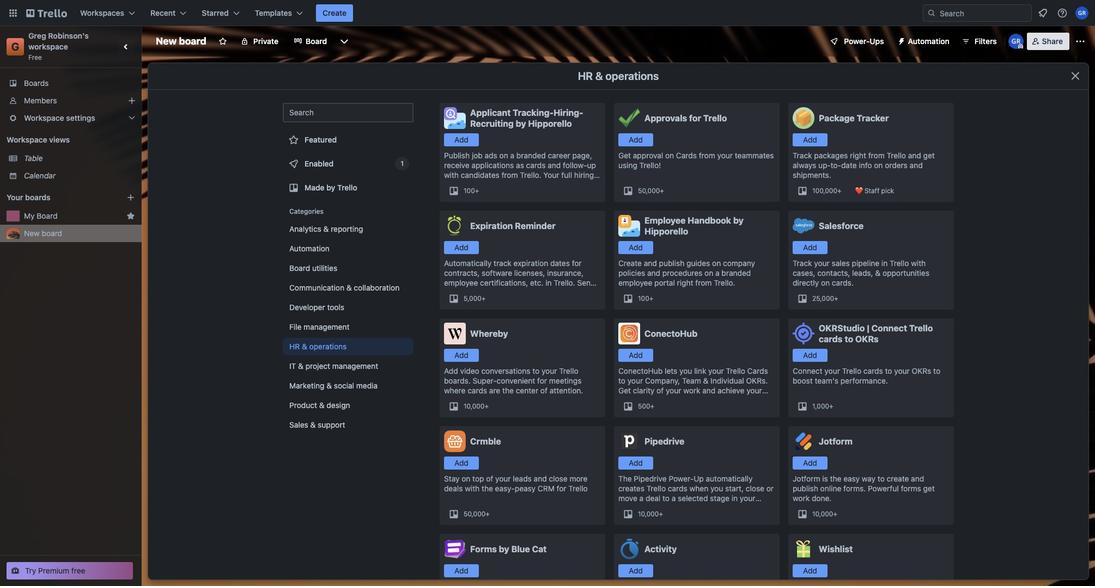 Task type: describe. For each thing, give the bounding box(es) containing it.
hiring-
[[554, 108, 583, 118]]

50,000 for crmble
[[464, 511, 486, 519]]

from inside create and publish guides on company policies and procedures on a branded employee portal right from trello.
[[696, 278, 712, 288]]

Search field
[[936, 5, 1032, 21]]

open information menu image
[[1057, 8, 1068, 19]]

+ for okrstudio | connect trello cards to okrs
[[829, 403, 834, 411]]

add button for pipedrive
[[618, 457, 653, 470]]

sales inside the pipedrive power-up automatically creates trello cards when you start, close or move a deal to a selected stage in your sales pipeline.
[[618, 504, 637, 513]]

& for communication & collaboration link
[[346, 283, 352, 293]]

workspace for workspace views
[[7, 135, 47, 144]]

track your sales pipeline in trello with cases, contacts, leads, & opportunities directly on cards.
[[793, 259, 930, 288]]

file management
[[289, 323, 350, 332]]

trello inside the pipedrive power-up automatically creates trello cards when you start, close or move a deal to a selected stage in your sales pipeline.
[[647, 484, 666, 494]]

pipeline inside track your sales pipeline in trello with cases, contacts, leads, & opportunities directly on cards.
[[852, 259, 880, 268]]

developer tools link
[[283, 299, 414, 317]]

add video conversations to your trello boards. super-convenient for meetings where cards are the center of attention.
[[444, 367, 583, 396]]

10,000 + for pipedrive
[[638, 511, 663, 519]]

templates button
[[248, 4, 310, 22]]

add board image
[[126, 193, 135, 202]]

to inside add video conversations to your trello boards. super-convenient for meetings where cards are the center of attention.
[[533, 367, 540, 376]]

with inside the "publish job ads on a branded career page, receive applications as cards and follow-up with candidates from trello. your full hiring pipeline"
[[444, 171, 459, 180]]

add button for activity
[[618, 565, 653, 578]]

the pipedrive power-up automatically creates trello cards when you start, close or move a deal to a selected stage in your sales pipeline.
[[618, 475, 774, 513]]

and inside the jotform is the easy way to create and publish online forms. powerful forms get work done.
[[911, 475, 924, 484]]

center
[[516, 386, 538, 396]]

work inside "conectohub lets you link your trello cards to your company, team & individual okrs. get clarity of your work and achieve your goals"
[[683, 386, 700, 396]]

trello inside add video conversations to your trello boards. super-convenient for meetings where cards are the center of attention.
[[559, 367, 579, 376]]

& inside "conectohub lets you link your trello cards to your company, team & individual okrs. get clarity of your work and achieve your goals"
[[703, 377, 709, 386]]

video
[[460, 367, 479, 376]]

okrs for your
[[912, 367, 931, 376]]

portal
[[655, 278, 675, 288]]

package
[[819, 113, 855, 123]]

it & project management link
[[283, 358, 414, 375]]

0 vertical spatial management
[[304, 323, 350, 332]]

contacts,
[[818, 269, 850, 278]]

up
[[587, 161, 596, 170]]

cards inside the 'okrstudio | connect trello cards to okrs'
[[819, 335, 843, 344]]

the inside add video conversations to your trello boards. super-convenient for meetings where cards are the center of attention.
[[502, 386, 514, 396]]

trello. inside create and publish guides on company policies and procedures on a branded employee portal right from trello.
[[714, 278, 735, 288]]

directly
[[793, 278, 819, 288]]

employee handbook by hipporello
[[645, 216, 744, 236]]

your up team's
[[825, 367, 840, 376]]

hr & operations link
[[283, 338, 414, 356]]

100,000 +
[[812, 187, 842, 195]]

when
[[690, 484, 709, 494]]

by left blue
[[499, 545, 509, 555]]

forms
[[901, 484, 921, 494]]

always
[[793, 161, 816, 170]]

board utilities
[[289, 264, 337, 273]]

team's
[[815, 377, 839, 386]]

100 + for employee handbook by hipporello
[[638, 295, 653, 303]]

boards
[[25, 193, 50, 202]]

board inside text box
[[179, 35, 206, 47]]

communication & collaboration
[[289, 283, 400, 293]]

conectohub for conectohub
[[645, 329, 698, 339]]

your boards with 2 items element
[[7, 191, 110, 204]]

1 vertical spatial management
[[332, 362, 378, 371]]

add button for jotform
[[793, 457, 828, 470]]

500 +
[[638, 403, 655, 411]]

500
[[638, 403, 650, 411]]

star or unstar board image
[[218, 37, 227, 46]]

your inside add video conversations to your trello boards. super-convenient for meetings where cards are the center of attention.
[[542, 367, 557, 376]]

add for whereby
[[455, 351, 469, 360]]

automation link
[[283, 240, 414, 258]]

add button for forms by blue cat
[[444, 565, 479, 578]]

featured link
[[283, 129, 414, 151]]

project
[[306, 362, 330, 371]]

jotform for jotform is the easy way to create and publish online forms. powerful forms get work done.
[[793, 475, 820, 484]]

stage
[[710, 494, 730, 504]]

from inside track packages right from trello and get always up-to-date info on orders and shipments.
[[868, 151, 885, 160]]

pipedrive inside the pipedrive power-up automatically creates trello cards when you start, close or move a deal to a selected stage in your sales pipeline.
[[634, 475, 667, 484]]

as
[[516, 161, 524, 170]]

0 horizontal spatial hr
[[289, 342, 300, 351]]

greg robinson's workspace free
[[28, 31, 91, 62]]

25,000 +
[[812, 295, 838, 303]]

company
[[723, 259, 755, 268]]

create for create and publish guides on company policies and procedures on a branded employee portal right from trello.
[[618, 259, 642, 268]]

developer
[[289, 303, 325, 312]]

your boards
[[7, 193, 50, 202]]

get inside "conectohub lets you link your trello cards to your company, team & individual okrs. get clarity of your work and achieve your goals"
[[618, 386, 631, 396]]

easy-
[[495, 484, 515, 494]]

add button for whereby
[[444, 349, 479, 362]]

handbook
[[688, 216, 731, 226]]

calendar
[[24, 171, 56, 180]]

cases,
[[793, 269, 815, 278]]

trello inside connect your trello cards to your okrs to boost team's performance.
[[842, 367, 862, 376]]

& for the product & design link
[[319, 401, 325, 410]]

on inside the "publish job ads on a branded career page, receive applications as cards and follow-up with candidates from trello. your full hiring pipeline"
[[499, 151, 508, 160]]

2 horizontal spatial for
[[689, 113, 701, 123]]

add for expiration reminder
[[455, 243, 469, 252]]

& for "sales & support" link
[[310, 421, 316, 430]]

blue
[[511, 545, 530, 555]]

your down okrs.
[[747, 386, 762, 396]]

1 vertical spatial hr & operations
[[289, 342, 347, 351]]

using
[[618, 161, 638, 170]]

from inside get approval on cards from your teammates using trello!
[[699, 151, 715, 160]]

add inside add video conversations to your trello boards. super-convenient for meetings where cards are the center of attention.
[[444, 367, 458, 376]]

25,000
[[812, 295, 834, 303]]

okrs for to
[[856, 335, 879, 344]]

approvals
[[645, 113, 687, 123]]

5,000
[[464, 295, 482, 303]]

marketing & social media link
[[283, 378, 414, 395]]

10,000 + for jotform
[[812, 511, 838, 519]]

cards inside connect your trello cards to your okrs to boost team's performance.
[[864, 367, 883, 376]]

new board inside board name text box
[[156, 35, 206, 47]]

& for marketing & social media link
[[327, 381, 332, 391]]

way
[[862, 475, 876, 484]]

team
[[682, 377, 701, 386]]

close inside the pipedrive power-up automatically creates trello cards when you start, close or move a deal to a selected stage in your sales pipeline.
[[746, 484, 765, 494]]

and inside stay on top of your leads and close more deals with the easy-peasy crm for trello
[[534, 475, 547, 484]]

get inside the jotform is the easy way to create and publish online forms. powerful forms get work done.
[[923, 484, 935, 494]]

add for wishlist
[[803, 567, 817, 576]]

add button for package tracker
[[793, 134, 828, 147]]

file
[[289, 323, 302, 332]]

settings
[[66, 113, 95, 123]]

hipporello inside the employee handbook by hipporello
[[645, 227, 688, 236]]

a inside create and publish guides on company policies and procedures on a branded employee portal right from trello.
[[716, 269, 720, 278]]

your down company,
[[666, 386, 681, 396]]

100 + for applicant tracking-hiring- recruiting by hipporello
[[464, 187, 479, 195]]

power- inside the pipedrive power-up automatically creates trello cards when you start, close or move a deal to a selected stage in your sales pipeline.
[[669, 475, 694, 484]]

new inside new board link
[[24, 229, 40, 238]]

by right made
[[327, 183, 335, 192]]

1 vertical spatial board
[[42, 229, 62, 238]]

0 notifications image
[[1036, 7, 1050, 20]]

create button
[[316, 4, 353, 22]]

0 horizontal spatial operations
[[309, 342, 347, 351]]

sm image
[[893, 33, 908, 48]]

add for pipedrive
[[629, 459, 643, 468]]

sales inside track your sales pipeline in trello with cases, contacts, leads, & opportunities directly on cards.
[[832, 259, 850, 268]]

trello inside "conectohub lets you link your trello cards to your company, team & individual okrs. get clarity of your work and achieve your goals"
[[726, 367, 745, 376]]

your inside get approval on cards from your teammates using trello!
[[717, 151, 733, 160]]

tracker
[[857, 113, 889, 123]]

your inside stay on top of your leads and close more deals with the easy-peasy crm for trello
[[495, 475, 511, 484]]

workspace
[[28, 42, 68, 51]]

receive
[[444, 161, 470, 170]]

tools
[[327, 303, 344, 312]]

automation inside button
[[908, 37, 950, 46]]

customize views image
[[339, 36, 350, 47]]

orders
[[885, 161, 908, 170]]

cards inside "conectohub lets you link your trello cards to your company, team & individual okrs. get clarity of your work and achieve your goals"
[[747, 367, 768, 376]]

+ left "❤️" at the top
[[838, 187, 842, 195]]

conectohub for conectohub lets you link your trello cards to your company, team & individual okrs. get clarity of your work and achieve your goals
[[618, 367, 663, 376]]

automatically
[[706, 475, 753, 484]]

add button for okrstudio | connect trello cards to okrs
[[793, 349, 828, 362]]

is
[[822, 475, 828, 484]]

5,000 +
[[464, 295, 486, 303]]

a left selected
[[672, 494, 676, 504]]

conectohub lets you link your trello cards to your company, team & individual okrs. get clarity of your work and achieve your goals
[[618, 367, 768, 405]]

get inside get approval on cards from your teammates using trello!
[[618, 151, 631, 160]]

to inside "conectohub lets you link your trello cards to your company, team & individual okrs. get clarity of your work and achieve your goals"
[[618, 377, 626, 386]]

date
[[841, 161, 857, 170]]

work inside the jotform is the easy way to create and publish online forms. powerful forms get work done.
[[793, 494, 810, 504]]

cards inside add video conversations to your trello boards. super-convenient for meetings where cards are the center of attention.
[[468, 386, 487, 396]]

+ for conectohub
[[650, 403, 655, 411]]

create for create
[[323, 8, 347, 17]]

salesforce
[[819, 221, 864, 231]]

get inside track packages right from trello and get always up-to-date info on orders and shipments.
[[923, 151, 935, 160]]

of for conectohub
[[657, 386, 664, 396]]

trello inside track your sales pipeline in trello with cases, contacts, leads, & opportunities directly on cards.
[[890, 259, 909, 268]]

and inside the "publish job ads on a branded career page, receive applications as cards and follow-up with candidates from trello. your full hiring pipeline"
[[548, 161, 561, 170]]

trello up get approval on cards from your teammates using trello!
[[703, 113, 727, 123]]

on right guides
[[712, 259, 721, 268]]

reporting
[[331, 225, 363, 234]]

your down the 'okrstudio | connect trello cards to okrs'
[[894, 367, 910, 376]]

your inside the pipedrive power-up automatically creates trello cards when you start, close or move a deal to a selected stage in your sales pipeline.
[[740, 494, 756, 504]]

to inside the jotform is the easy way to create and publish online forms. powerful forms get work done.
[[878, 475, 885, 484]]

0 vertical spatial operations
[[606, 70, 659, 82]]

activity
[[645, 545, 677, 555]]

add button for conectohub
[[618, 349, 653, 362]]

trello inside stay on top of your leads and close more deals with the easy-peasy crm for trello
[[569, 484, 588, 494]]

10,000 for whereby
[[464, 403, 485, 411]]

+ for jotform
[[833, 511, 838, 519]]

board link
[[287, 33, 334, 50]]

0 vertical spatial pipedrive
[[645, 437, 684, 447]]

boards.
[[444, 377, 471, 386]]

jotform is the easy way to create and publish online forms. powerful forms get work done.
[[793, 475, 935, 504]]

connect inside connect your trello cards to your okrs to boost team's performance.
[[793, 367, 823, 376]]

product & design
[[289, 401, 350, 410]]

+ for employee handbook by hipporello
[[649, 295, 653, 303]]

pipeline.
[[639, 504, 668, 513]]

pipeline inside the "publish job ads on a branded career page, receive applications as cards and follow-up with candidates from trello. your full hiring pipeline"
[[444, 180, 472, 190]]

back to home image
[[26, 4, 67, 22]]

follow-
[[563, 161, 587, 170]]

+ for approvals for trello
[[660, 187, 664, 195]]

1,000 +
[[812, 403, 834, 411]]

approvals for trello
[[645, 113, 727, 123]]

board inside my board 'link'
[[37, 211, 57, 221]]

pick
[[881, 187, 894, 195]]

lets
[[665, 367, 678, 376]]



Task type: vqa. For each thing, say whether or not it's contained in the screenshot.
on.
no



Task type: locate. For each thing, give the bounding box(es) containing it.
add button for crmble
[[444, 457, 479, 470]]

board left customize views image
[[306, 37, 327, 46]]

from inside the "publish job ads on a branded career page, receive applications as cards and follow-up with candidates from trello. your full hiring pipeline"
[[502, 171, 518, 180]]

+ for salesforce
[[834, 295, 838, 303]]

0 vertical spatial trello.
[[520, 171, 541, 180]]

add button up the
[[618, 457, 653, 470]]

0 horizontal spatial branded
[[517, 151, 546, 160]]

add for approvals for trello
[[629, 135, 643, 144]]

0 vertical spatial the
[[502, 386, 514, 396]]

your down start,
[[740, 494, 756, 504]]

media
[[356, 381, 378, 391]]

50,000 down the top
[[464, 511, 486, 519]]

conversations
[[481, 367, 530, 376]]

branded up as
[[517, 151, 546, 160]]

trello inside the 'okrstudio | connect trello cards to okrs'
[[909, 324, 933, 333]]

from down guides
[[696, 278, 712, 288]]

1 vertical spatial board
[[37, 211, 57, 221]]

1 horizontal spatial new
[[156, 35, 177, 47]]

0 horizontal spatial publish
[[659, 259, 685, 268]]

featured
[[305, 135, 337, 144]]

sales down move
[[618, 504, 637, 513]]

power- left sm icon in the top right of the page
[[844, 37, 870, 46]]

on left the top
[[462, 475, 470, 484]]

expiration reminder
[[470, 221, 556, 231]]

your inside the "publish job ads on a branded career page, receive applications as cards and follow-up with candidates from trello. your full hiring pipeline"
[[544, 171, 559, 180]]

+ down deal
[[659, 511, 663, 519]]

support
[[318, 421, 345, 430]]

10,000 for jotform
[[812, 511, 833, 519]]

connect inside the 'okrstudio | connect trello cards to okrs'
[[872, 324, 907, 333]]

and inside "conectohub lets you link your trello cards to your company, team & individual okrs. get clarity of your work and achieve your goals"
[[703, 386, 716, 396]]

1 horizontal spatial 10,000 +
[[638, 511, 663, 519]]

hipporello inside "applicant tracking-hiring- recruiting by hipporello"
[[528, 119, 572, 129]]

+ for crmble
[[486, 511, 490, 519]]

0 vertical spatial publish
[[659, 259, 685, 268]]

2 vertical spatial for
[[557, 484, 566, 494]]

1 get from the top
[[618, 151, 631, 160]]

trello down more
[[569, 484, 588, 494]]

greg robinson (gregrobinson96) image
[[1008, 34, 1024, 49]]

0 horizontal spatial 50,000 +
[[464, 511, 490, 519]]

track for package tracker
[[793, 151, 812, 160]]

of inside add video conversations to your trello boards. super-convenient for meetings where cards are the center of attention.
[[541, 386, 548, 396]]

❤️ staff pick
[[855, 187, 894, 195]]

in inside the pipedrive power-up automatically creates trello cards when you start, close or move a deal to a selected stage in your sales pipeline.
[[732, 494, 738, 504]]

1 horizontal spatial trello.
[[714, 278, 735, 288]]

track up always
[[793, 151, 812, 160]]

0 vertical spatial close
[[549, 475, 568, 484]]

1 horizontal spatial connect
[[872, 324, 907, 333]]

social
[[334, 381, 354, 391]]

add button up the clarity
[[618, 349, 653, 362]]

add button up the stay
[[444, 457, 479, 470]]

add button for expiration reminder
[[444, 241, 479, 254]]

share
[[1042, 37, 1063, 46]]

okrs inside the 'okrstudio | connect trello cards to okrs'
[[856, 335, 879, 344]]

1 horizontal spatial pipeline
[[852, 259, 880, 268]]

+ for pipedrive
[[659, 511, 663, 519]]

add for okrstudio | connect trello cards to okrs
[[803, 351, 817, 360]]

100 for applicant tracking-hiring- recruiting by hipporello
[[464, 187, 475, 195]]

pipeline
[[444, 180, 472, 190], [852, 259, 880, 268]]

on
[[499, 151, 508, 160], [665, 151, 674, 160], [874, 161, 883, 170], [712, 259, 721, 268], [705, 269, 713, 278], [821, 278, 830, 288], [462, 475, 470, 484]]

add for activity
[[629, 567, 643, 576]]

greg robinson (gregrobinson96) image
[[1076, 7, 1089, 20]]

0 vertical spatial hr & operations
[[578, 70, 659, 82]]

forms by blue cat
[[470, 545, 547, 555]]

workspace settings
[[24, 113, 95, 123]]

deal
[[646, 494, 661, 504]]

search image
[[927, 9, 936, 17]]

whereby
[[470, 329, 508, 339]]

0 horizontal spatial 10,000
[[464, 403, 485, 411]]

cards up performance.
[[864, 367, 883, 376]]

trello right made
[[337, 183, 357, 192]]

developer tools
[[289, 303, 344, 312]]

right inside track packages right from trello and get always up-to-date info on orders and shipments.
[[850, 151, 866, 160]]

by
[[516, 119, 526, 129], [327, 183, 335, 192], [733, 216, 744, 226], [499, 545, 509, 555]]

of inside stay on top of your leads and close more deals with the easy-peasy crm for trello
[[486, 475, 493, 484]]

workspace up table
[[7, 135, 47, 144]]

your left boards
[[7, 193, 23, 202]]

1 horizontal spatial hipporello
[[645, 227, 688, 236]]

10,000 + down done.
[[812, 511, 838, 519]]

get approval on cards from your teammates using trello!
[[618, 151, 774, 170]]

primary element
[[0, 0, 1095, 26]]

by down tracking-
[[516, 119, 526, 129]]

right inside create and publish guides on company policies and procedures on a branded employee portal right from trello.
[[677, 278, 693, 288]]

a right procedures
[[716, 269, 720, 278]]

close left or
[[746, 484, 765, 494]]

& inside track your sales pipeline in trello with cases, contacts, leads, & opportunities directly on cards.
[[875, 269, 881, 278]]

show menu image
[[1075, 36, 1086, 47]]

by right handbook at right top
[[733, 216, 744, 226]]

1 horizontal spatial for
[[557, 484, 566, 494]]

jotform left is
[[793, 475, 820, 484]]

2 horizontal spatial 10,000 +
[[812, 511, 838, 519]]

1 horizontal spatial branded
[[722, 269, 751, 278]]

easy
[[844, 475, 860, 484]]

pipeline down receive
[[444, 180, 472, 190]]

1 horizontal spatial hr & operations
[[578, 70, 659, 82]]

operations
[[606, 70, 659, 82], [309, 342, 347, 351]]

& for the analytics & reporting link
[[323, 225, 329, 234]]

new inside board name text box
[[156, 35, 177, 47]]

add for salesforce
[[803, 243, 817, 252]]

on inside get approval on cards from your teammates using trello!
[[665, 151, 674, 160]]

board inside 'board' link
[[306, 37, 327, 46]]

procedures
[[663, 269, 703, 278]]

hr up hiring-
[[578, 70, 593, 82]]

1 vertical spatial work
[[793, 494, 810, 504]]

conectohub up the clarity
[[618, 367, 663, 376]]

product
[[289, 401, 317, 410]]

add for crmble
[[455, 459, 469, 468]]

add button for employee handbook by hipporello
[[618, 241, 653, 254]]

right down procedures
[[677, 278, 693, 288]]

Search text field
[[283, 103, 414, 123]]

100 down candidates
[[464, 187, 475, 195]]

1 vertical spatial get
[[618, 386, 631, 396]]

+
[[475, 187, 479, 195], [660, 187, 664, 195], [838, 187, 842, 195], [482, 295, 486, 303], [649, 295, 653, 303], [834, 295, 838, 303], [485, 403, 489, 411], [650, 403, 655, 411], [829, 403, 834, 411], [486, 511, 490, 519], [659, 511, 663, 519], [833, 511, 838, 519]]

+ for expiration reminder
[[482, 295, 486, 303]]

0 vertical spatial workspace
[[24, 113, 64, 123]]

1 vertical spatial 50,000 +
[[464, 511, 490, 519]]

workspace inside workspace settings dropdown button
[[24, 113, 64, 123]]

add for employee handbook by hipporello
[[629, 243, 643, 252]]

get up using
[[618, 151, 631, 160]]

50,000 for approvals for trello
[[638, 187, 660, 195]]

0 vertical spatial new
[[156, 35, 177, 47]]

track
[[793, 151, 812, 160], [793, 259, 812, 268]]

on down contacts,
[[821, 278, 830, 288]]

workspace settings button
[[0, 110, 142, 127]]

by inside the employee handbook by hipporello
[[733, 216, 744, 226]]

1 horizontal spatial right
[[850, 151, 866, 160]]

0 vertical spatial board
[[179, 35, 206, 47]]

opportunities
[[883, 269, 930, 278]]

try premium free button
[[7, 563, 133, 580]]

100
[[464, 187, 475, 195], [638, 295, 649, 303]]

add button for approvals for trello
[[618, 134, 653, 147]]

for
[[689, 113, 701, 123], [537, 377, 547, 386], [557, 484, 566, 494]]

1 horizontal spatial power-
[[844, 37, 870, 46]]

add button for wishlist
[[793, 565, 828, 578]]

on inside track packages right from trello and get always up-to-date info on orders and shipments.
[[874, 161, 883, 170]]

add button up boost
[[793, 349, 828, 362]]

in down start,
[[732, 494, 738, 504]]

0 horizontal spatial power-
[[669, 475, 694, 484]]

conectohub inside "conectohub lets you link your trello cards to your company, team & individual okrs. get clarity of your work and achieve your goals"
[[618, 367, 663, 376]]

1 horizontal spatial 50,000
[[638, 187, 660, 195]]

& for it & project management link
[[298, 362, 303, 371]]

1 vertical spatial okrs
[[912, 367, 931, 376]]

0 horizontal spatial board
[[42, 229, 62, 238]]

publish
[[659, 259, 685, 268], [793, 484, 818, 494]]

new down recent popup button
[[156, 35, 177, 47]]

where
[[444, 386, 466, 396]]

+ for applicant tracking-hiring- recruiting by hipporello
[[475, 187, 479, 195]]

& for hr & operations link
[[302, 342, 307, 351]]

50,000 + for crmble
[[464, 511, 490, 519]]

2 vertical spatial with
[[465, 484, 480, 494]]

it
[[289, 362, 296, 371]]

on down guides
[[705, 269, 713, 278]]

100 for employee handbook by hipporello
[[638, 295, 649, 303]]

0 horizontal spatial of
[[486, 475, 493, 484]]

50,000
[[638, 187, 660, 195], [464, 511, 486, 519]]

+ for whereby
[[485, 403, 489, 411]]

of inside "conectohub lets you link your trello cards to your company, team & individual okrs. get clarity of your work and achieve your goals"
[[657, 386, 664, 396]]

0 vertical spatial power-
[[844, 37, 870, 46]]

0 vertical spatial 50,000 +
[[638, 187, 664, 195]]

trello right | at bottom
[[909, 324, 933, 333]]

cards inside the pipedrive power-up automatically creates trello cards when you start, close or move a deal to a selected stage in your sales pipeline.
[[668, 484, 688, 494]]

shipments.
[[793, 171, 831, 180]]

sales & support link
[[283, 417, 414, 434]]

for up the center
[[537, 377, 547, 386]]

a left deal
[[640, 494, 644, 504]]

connect
[[872, 324, 907, 333], [793, 367, 823, 376]]

and
[[908, 151, 921, 160], [548, 161, 561, 170], [910, 161, 923, 170], [644, 259, 657, 268], [647, 269, 660, 278], [703, 386, 716, 396], [534, 475, 547, 484], [911, 475, 924, 484]]

publish inside the jotform is the easy way to create and publish online forms. powerful forms get work done.
[[793, 484, 818, 494]]

1 horizontal spatial 100
[[638, 295, 649, 303]]

Board name text field
[[150, 33, 212, 50]]

1 horizontal spatial 100 +
[[638, 295, 653, 303]]

+ down the 'online'
[[833, 511, 838, 519]]

+ down employee
[[649, 295, 653, 303]]

cards up okrs.
[[747, 367, 768, 376]]

0 horizontal spatial hr & operations
[[289, 342, 347, 351]]

add button for salesforce
[[793, 241, 828, 254]]

with
[[444, 171, 459, 180], [911, 259, 926, 268], [465, 484, 480, 494]]

the down the top
[[482, 484, 493, 494]]

add button up approval
[[618, 134, 653, 147]]

1 horizontal spatial board
[[179, 35, 206, 47]]

0 horizontal spatial create
[[323, 8, 347, 17]]

goals
[[618, 396, 637, 405]]

board for board utilities
[[289, 264, 310, 273]]

hipporello down tracking-
[[528, 119, 572, 129]]

add for package tracker
[[803, 135, 817, 144]]

power- inside power-ups "button"
[[844, 37, 870, 46]]

okrstudio | connect trello cards to okrs
[[819, 324, 933, 344]]

trello. down as
[[520, 171, 541, 180]]

work down team
[[683, 386, 700, 396]]

0 vertical spatial conectohub
[[645, 329, 698, 339]]

1 vertical spatial 100
[[638, 295, 649, 303]]

0 horizontal spatial right
[[677, 278, 693, 288]]

0 vertical spatial track
[[793, 151, 812, 160]]

add
[[455, 135, 469, 144], [629, 135, 643, 144], [803, 135, 817, 144], [455, 243, 469, 252], [629, 243, 643, 252], [803, 243, 817, 252], [455, 351, 469, 360], [629, 351, 643, 360], [803, 351, 817, 360], [444, 367, 458, 376], [455, 459, 469, 468], [629, 459, 643, 468], [803, 459, 817, 468], [455, 567, 469, 576], [629, 567, 643, 576], [803, 567, 817, 576]]

to-
[[831, 161, 841, 170]]

workspace
[[24, 113, 64, 123], [7, 135, 47, 144]]

g
[[11, 40, 19, 53]]

connect up boost
[[793, 367, 823, 376]]

add button down expiration
[[444, 241, 479, 254]]

1 vertical spatial power-
[[669, 475, 694, 484]]

attention.
[[550, 386, 583, 396]]

marketing & social media
[[289, 381, 378, 391]]

add button up "publish"
[[444, 134, 479, 147]]

0 vertical spatial you
[[680, 367, 692, 376]]

100 + down candidates
[[464, 187, 479, 195]]

branded down company at the top right of the page
[[722, 269, 751, 278]]

for inside stay on top of your leads and close more deals with the easy-peasy crm for trello
[[557, 484, 566, 494]]

you inside the pipedrive power-up automatically creates trello cards when you start, close or move a deal to a selected stage in your sales pipeline.
[[711, 484, 723, 494]]

1 vertical spatial hr
[[289, 342, 300, 351]]

your
[[717, 151, 733, 160], [814, 259, 830, 268], [542, 367, 557, 376], [709, 367, 724, 376], [825, 367, 840, 376], [894, 367, 910, 376], [628, 377, 643, 386], [666, 386, 681, 396], [747, 386, 762, 396], [495, 475, 511, 484], [740, 494, 756, 504]]

by inside "applicant tracking-hiring- recruiting by hipporello"
[[516, 119, 526, 129]]

add for applicant tracking-hiring- recruiting by hipporello
[[455, 135, 469, 144]]

your inside track your sales pipeline in trello with cases, contacts, leads, & opportunities directly on cards.
[[814, 259, 830, 268]]

10,000 down done.
[[812, 511, 833, 519]]

automation
[[908, 37, 950, 46], [289, 244, 330, 253]]

starred
[[202, 8, 229, 17]]

trello inside track packages right from trello and get always up-to-date info on orders and shipments.
[[887, 151, 906, 160]]

close up crm
[[549, 475, 568, 484]]

branded inside the "publish job ads on a branded career page, receive applications as cards and follow-up with candidates from trello. your full hiring pipeline"
[[517, 151, 546, 160]]

branded inside create and publish guides on company policies and procedures on a branded employee portal right from trello.
[[722, 269, 751, 278]]

with inside track your sales pipeline in trello with cases, contacts, leads, & opportunities directly on cards.
[[911, 259, 926, 268]]

create inside button
[[323, 8, 347, 17]]

0 vertical spatial hr
[[578, 70, 593, 82]]

track for salesforce
[[793, 259, 812, 268]]

1 horizontal spatial cards
[[747, 367, 768, 376]]

new board down my board
[[24, 229, 62, 238]]

publish inside create and publish guides on company policies and procedures on a branded employee portal right from trello.
[[659, 259, 685, 268]]

trello up meetings
[[559, 367, 579, 376]]

board left star or unstar board icon on the top of page
[[179, 35, 206, 47]]

1 horizontal spatial with
[[465, 484, 480, 494]]

track inside track packages right from trello and get always up-to-date info on orders and shipments.
[[793, 151, 812, 160]]

0 horizontal spatial work
[[683, 386, 700, 396]]

0 horizontal spatial 50,000
[[464, 511, 486, 519]]

your up the 'individual'
[[709, 367, 724, 376]]

50,000 + for approvals for trello
[[638, 187, 664, 195]]

publish up procedures
[[659, 259, 685, 268]]

to inside the 'okrstudio | connect trello cards to okrs'
[[845, 335, 853, 344]]

board for board
[[306, 37, 327, 46]]

create up customize views image
[[323, 8, 347, 17]]

cards inside get approval on cards from your teammates using trello!
[[676, 151, 697, 160]]

add button down forms
[[444, 565, 479, 578]]

cards down okrstudio
[[819, 335, 843, 344]]

1 vertical spatial new board
[[24, 229, 62, 238]]

for right approvals
[[689, 113, 701, 123]]

automation button
[[893, 33, 956, 50]]

you
[[680, 367, 692, 376], [711, 484, 723, 494]]

with down receive
[[444, 171, 459, 180]]

members link
[[0, 92, 142, 110]]

starred button
[[195, 4, 246, 22]]

1 horizontal spatial automation
[[908, 37, 950, 46]]

of for whereby
[[541, 386, 548, 396]]

2 horizontal spatial the
[[830, 475, 842, 484]]

you up team
[[680, 367, 692, 376]]

2 get from the top
[[618, 386, 631, 396]]

automation up board utilities on the top
[[289, 244, 330, 253]]

board
[[306, 37, 327, 46], [37, 211, 57, 221], [289, 264, 310, 273]]

0 horizontal spatial for
[[537, 377, 547, 386]]

the inside stay on top of your leads and close more deals with the easy-peasy crm for trello
[[482, 484, 493, 494]]

1 vertical spatial pipedrive
[[634, 475, 667, 484]]

pipeline up leads,
[[852, 259, 880, 268]]

on inside track your sales pipeline in trello with cases, contacts, leads, & opportunities directly on cards.
[[821, 278, 830, 288]]

a
[[510, 151, 514, 160], [716, 269, 720, 278], [640, 494, 644, 504], [672, 494, 676, 504]]

the down convenient
[[502, 386, 514, 396]]

approval
[[633, 151, 663, 160]]

board down my board
[[42, 229, 62, 238]]

0 horizontal spatial 10,000 +
[[464, 403, 489, 411]]

100 down employee
[[638, 295, 649, 303]]

policies
[[618, 269, 645, 278]]

1 horizontal spatial your
[[544, 171, 559, 180]]

0 horizontal spatial cards
[[676, 151, 697, 160]]

100,000
[[812, 187, 838, 195]]

tracking-
[[513, 108, 554, 118]]

operations up approvals
[[606, 70, 659, 82]]

0 vertical spatial right
[[850, 151, 866, 160]]

add for jotform
[[803, 459, 817, 468]]

employee
[[618, 278, 652, 288]]

views
[[49, 135, 70, 144]]

+ down team's
[[829, 403, 834, 411]]

1 vertical spatial workspace
[[7, 135, 47, 144]]

in up the opportunities
[[882, 259, 888, 268]]

board left the "utilities"
[[289, 264, 310, 273]]

add button for applicant tracking-hiring- recruiting by hipporello
[[444, 134, 479, 147]]

add for conectohub
[[629, 351, 643, 360]]

to inside the pipedrive power-up automatically creates trello cards when you start, close or move a deal to a selected stage in your sales pipeline.
[[663, 494, 670, 504]]

sales & support
[[289, 421, 345, 430]]

1 horizontal spatial publish
[[793, 484, 818, 494]]

0 horizontal spatial hipporello
[[528, 119, 572, 129]]

0 vertical spatial board
[[306, 37, 327, 46]]

filters
[[975, 37, 997, 46]]

0 vertical spatial hipporello
[[528, 119, 572, 129]]

jotform for jotform
[[819, 437, 853, 447]]

made by trello
[[305, 183, 357, 192]]

track inside track your sales pipeline in trello with cases, contacts, leads, & opportunities directly on cards.
[[793, 259, 812, 268]]

your up meetings
[[542, 367, 557, 376]]

employee
[[645, 216, 686, 226]]

your left teammates
[[717, 151, 733, 160]]

board inside board utilities link
[[289, 264, 310, 273]]

add button up is
[[793, 457, 828, 470]]

file management link
[[283, 319, 414, 336]]

on inside stay on top of your leads and close more deals with the easy-peasy crm for trello
[[462, 475, 470, 484]]

right
[[850, 151, 866, 160], [677, 278, 693, 288]]

1 vertical spatial conectohub
[[618, 367, 663, 376]]

workspace navigation collapse icon image
[[119, 39, 134, 54]]

sales up contacts,
[[832, 259, 850, 268]]

career
[[548, 151, 570, 160]]

online
[[820, 484, 842, 494]]

with inside stay on top of your leads and close more deals with the easy-peasy crm for trello
[[465, 484, 480, 494]]

close inside stay on top of your leads and close more deals with the easy-peasy crm for trello
[[549, 475, 568, 484]]

jotform inside the jotform is the easy way to create and publish online forms. powerful forms get work done.
[[793, 475, 820, 484]]

for inside add video conversations to your trello boards. super-convenient for meetings where cards are the center of attention.
[[537, 377, 547, 386]]

10,000 + down where
[[464, 403, 489, 411]]

this member is an admin of this board. image
[[1018, 44, 1023, 49]]

convenient
[[497, 377, 535, 386]]

the right is
[[830, 475, 842, 484]]

0 horizontal spatial sales
[[618, 504, 637, 513]]

0 vertical spatial get
[[618, 151, 631, 160]]

packages
[[814, 151, 848, 160]]

1 vertical spatial sales
[[618, 504, 637, 513]]

1 track from the top
[[793, 151, 812, 160]]

0 vertical spatial pipeline
[[444, 180, 472, 190]]

on right ads
[[499, 151, 508, 160]]

of right the center
[[541, 386, 548, 396]]

a inside the "publish job ads on a branded career page, receive applications as cards and follow-up with candidates from trello. your full hiring pipeline"
[[510, 151, 514, 160]]

1 vertical spatial create
[[618, 259, 642, 268]]

0 vertical spatial 100
[[464, 187, 475, 195]]

10,000 down where
[[464, 403, 485, 411]]

sales
[[289, 421, 308, 430]]

1 vertical spatial in
[[732, 494, 738, 504]]

0 horizontal spatial with
[[444, 171, 459, 180]]

0 vertical spatial sales
[[832, 259, 850, 268]]

for right crm
[[557, 484, 566, 494]]

1 vertical spatial for
[[537, 377, 547, 386]]

+ down trello!
[[660, 187, 664, 195]]

categories
[[289, 208, 324, 216]]

operations up 'it & project management'
[[309, 342, 347, 351]]

of down company,
[[657, 386, 664, 396]]

10,000 +
[[464, 403, 489, 411], [638, 511, 663, 519], [812, 511, 838, 519]]

10,000 + for whereby
[[464, 403, 489, 411]]

10,000 for pipedrive
[[638, 511, 659, 519]]

1 vertical spatial trello.
[[714, 278, 735, 288]]

the inside the jotform is the easy way to create and publish online forms. powerful forms get work done.
[[830, 475, 842, 484]]

0 horizontal spatial your
[[7, 193, 23, 202]]

cards inside the "publish job ads on a branded career page, receive applications as cards and follow-up with candidates from trello. your full hiring pipeline"
[[526, 161, 546, 170]]

0 horizontal spatial automation
[[289, 244, 330, 253]]

conectohub up lets
[[645, 329, 698, 339]]

workspace views
[[7, 135, 70, 144]]

you inside "conectohub lets you link your trello cards to your company, team & individual okrs. get clarity of your work and achieve your goals"
[[680, 367, 692, 376]]

0 horizontal spatial new board
[[24, 229, 62, 238]]

crmble
[[470, 437, 501, 447]]

starred icon image
[[126, 212, 135, 221]]

your up the clarity
[[628, 377, 643, 386]]

1 vertical spatial your
[[7, 193, 23, 202]]

1 get from the top
[[923, 151, 935, 160]]

add button up 'video'
[[444, 349, 479, 362]]

premium
[[38, 567, 69, 576]]

1 vertical spatial hipporello
[[645, 227, 688, 236]]

2 track from the top
[[793, 259, 812, 268]]

add for forms by blue cat
[[455, 567, 469, 576]]

1 vertical spatial get
[[923, 484, 935, 494]]

1 horizontal spatial close
[[746, 484, 765, 494]]

with down the top
[[465, 484, 480, 494]]

new down the my
[[24, 229, 40, 238]]

1 vertical spatial jotform
[[793, 475, 820, 484]]

0 vertical spatial new board
[[156, 35, 206, 47]]

greg
[[28, 31, 46, 40]]

0 vertical spatial branded
[[517, 151, 546, 160]]

workspace for workspace settings
[[24, 113, 64, 123]]

1 vertical spatial close
[[746, 484, 765, 494]]

2 get from the top
[[923, 484, 935, 494]]

+ up forms
[[486, 511, 490, 519]]

1 horizontal spatial hr
[[578, 70, 593, 82]]

create inside create and publish guides on company policies and procedures on a branded employee portal right from trello.
[[618, 259, 642, 268]]

0 vertical spatial create
[[323, 8, 347, 17]]

meetings
[[549, 377, 582, 386]]

trello up performance.
[[842, 367, 862, 376]]

workspaces
[[80, 8, 124, 17]]

pipedrive down 500 +
[[645, 437, 684, 447]]

in inside track your sales pipeline in trello with cases, contacts, leads, & opportunities directly on cards.
[[882, 259, 888, 268]]

performance.
[[841, 377, 888, 386]]

|
[[867, 324, 870, 333]]

trello. inside the "publish job ads on a branded career page, receive applications as cards and follow-up with candidates from trello. your full hiring pipeline"
[[520, 171, 541, 180]]

marketing
[[289, 381, 324, 391]]

trello up the opportunities
[[890, 259, 909, 268]]

1 vertical spatial the
[[830, 475, 842, 484]]

1 vertical spatial you
[[711, 484, 723, 494]]

1 vertical spatial with
[[911, 259, 926, 268]]



